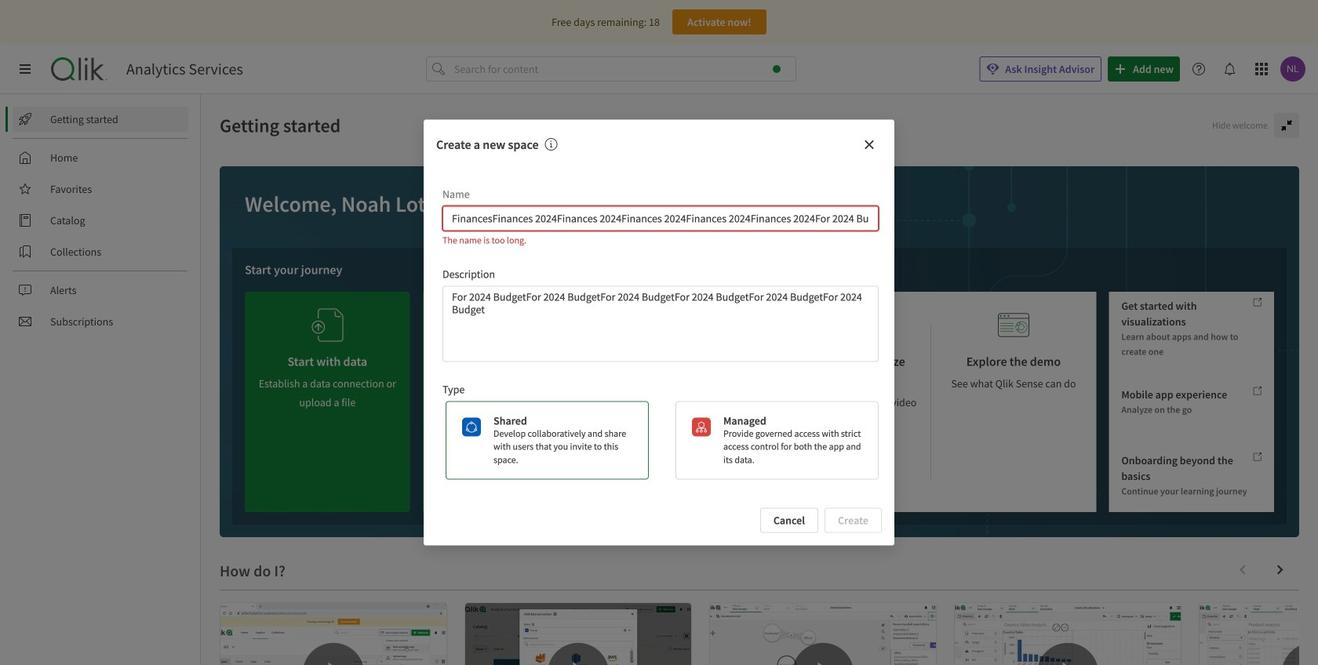 Task type: locate. For each thing, give the bounding box(es) containing it.
option group
[[439, 401, 879, 480]]

None text field
[[443, 206, 879, 231]]

dialog
[[424, 119, 894, 546]]

home badge image
[[773, 65, 781, 73]]

analytics services element
[[126, 60, 243, 78]]

hide welcome image
[[1280, 119, 1293, 132]]

explore the demo image
[[998, 304, 1029, 346]]

main content
[[201, 94, 1318, 665]]

None text field
[[443, 286, 879, 362]]



Task type: describe. For each thing, give the bounding box(es) containing it.
navigation pane element
[[0, 100, 200, 341]]

close image
[[863, 138, 876, 151]]

analyze sample data image
[[667, 304, 699, 346]]

close sidebar menu image
[[19, 63, 31, 75]]

invite users image
[[490, 298, 521, 340]]



Task type: vqa. For each thing, say whether or not it's contained in the screenshot.
Cost menu item
no



